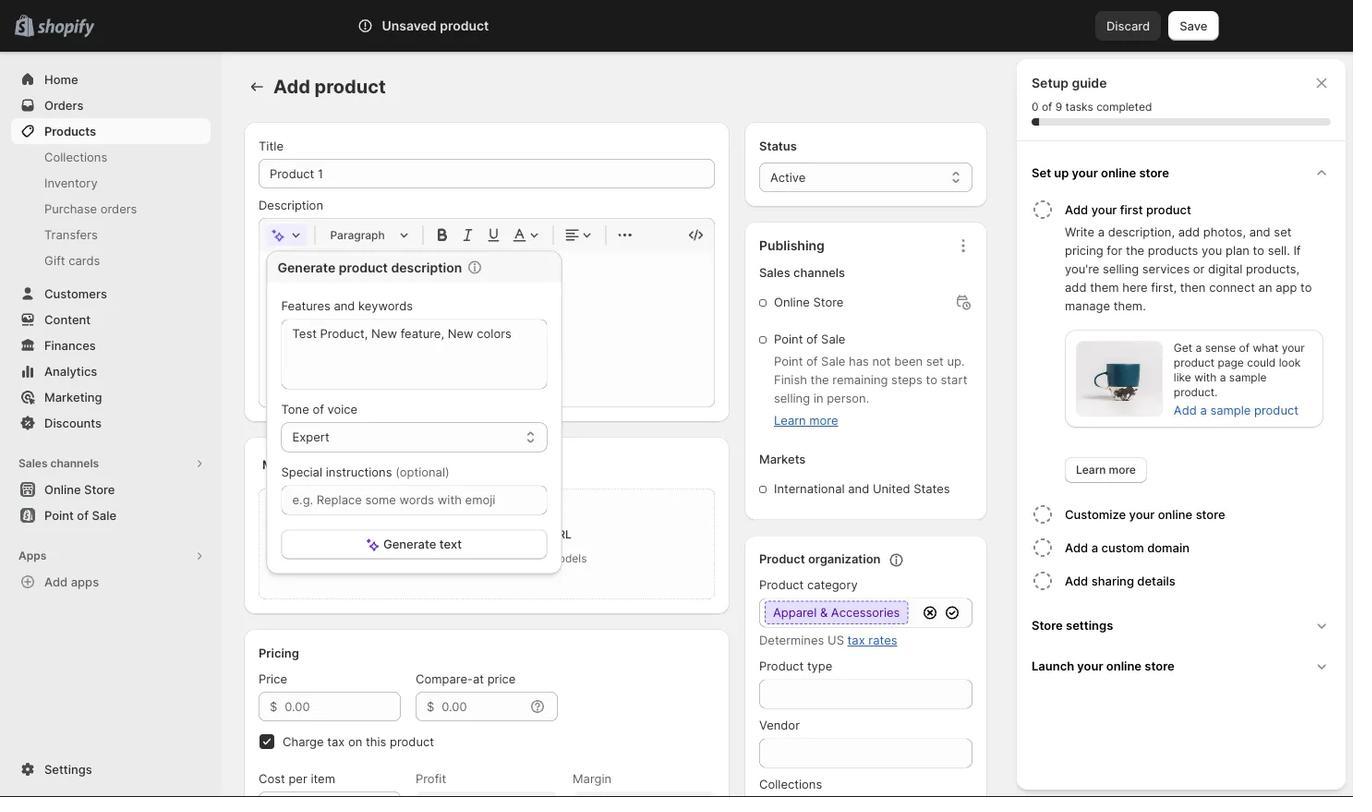Task type: vqa. For each thing, say whether or not it's contained in the screenshot.
first list from left
no



Task type: describe. For each thing, give the bounding box(es) containing it.
0 vertical spatial online
[[1101, 165, 1136, 180]]

your right the up
[[1072, 165, 1098, 180]]

point inside point of sale link
[[44, 508, 74, 522]]

of inside 'get a sense of what your product page could look like with a sample product. add a sample product'
[[1239, 341, 1250, 355]]

with
[[1195, 371, 1217, 384]]

price
[[487, 672, 516, 686]]

launch your online store button
[[1024, 646, 1338, 686]]

Vendor text field
[[759, 739, 973, 768]]

and inside write a description, add photos, and set pricing for the products you plan to sell. if you're selling services or digital products, add them here first, then connect an app to manage them.
[[1250, 224, 1271, 239]]

product right unsaved
[[440, 18, 489, 34]]

0 vertical spatial sample
[[1229, 371, 1267, 384]]

add your first product element
[[1028, 223, 1338, 483]]

generate for generate product description
[[278, 260, 335, 275]]

for
[[1107, 243, 1123, 257]]

product for product organization
[[759, 552, 805, 566]]

point inside 'point of sale has not been set up. finish the remaining steps to start selling in person. learn more'
[[774, 354, 803, 369]]

sale inside 'point of sale has not been set up. finish the remaining steps to start selling in person. learn more'
[[821, 354, 846, 369]]

1 horizontal spatial channels
[[794, 266, 845, 280]]

(optional)
[[396, 465, 450, 479]]

digital
[[1208, 261, 1243, 276]]

and for features and keywords
[[334, 299, 355, 313]]

upload
[[413, 528, 451, 541]]

organization
[[808, 552, 881, 566]]

guide
[[1072, 75, 1107, 91]]

your inside 'get a sense of what your product page could look like with a sample product. add a sample product'
[[1282, 341, 1305, 355]]

add for add your first product
[[1065, 202, 1088, 217]]

0 horizontal spatial add
[[1065, 280, 1087, 294]]

price
[[259, 672, 287, 686]]

in
[[814, 391, 824, 406]]

here
[[1123, 280, 1148, 294]]

add apps button
[[11, 569, 211, 595]]

search
[[439, 18, 478, 33]]

online store link
[[11, 477, 211, 503]]

Margin text field
[[573, 792, 715, 797]]

at
[[473, 672, 484, 686]]

an
[[1259, 280, 1272, 294]]

been
[[894, 354, 923, 369]]

product down unsaved
[[315, 75, 386, 98]]

your for launch your online store
[[1077, 659, 1103, 673]]

3d
[[531, 552, 546, 565]]

0 vertical spatial store
[[813, 295, 844, 309]]

products,
[[1246, 261, 1300, 276]]

write
[[1065, 224, 1095, 239]]

generate for generate text
[[383, 537, 436, 551]]

on
[[348, 734, 362, 749]]

united
[[873, 482, 910, 496]]

add a sample product button
[[1163, 397, 1310, 423]]

analytics link
[[11, 358, 211, 384]]

setup
[[1032, 75, 1069, 91]]

product down look
[[1254, 403, 1299, 417]]

first
[[1120, 202, 1143, 217]]

product for product category
[[759, 578, 804, 592]]

0 vertical spatial store
[[1139, 165, 1169, 180]]

then
[[1180, 280, 1206, 294]]

learn inside 'point of sale has not been set up. finish the remaining steps to start selling in person. learn more'
[[774, 413, 806, 428]]

upload new
[[413, 528, 476, 541]]

customize
[[1065, 507, 1126, 521]]

store settings button
[[1024, 605, 1338, 646]]

charge
[[283, 734, 324, 749]]

setup guide
[[1032, 75, 1107, 91]]

url
[[550, 528, 572, 541]]

title
[[259, 139, 284, 153]]

images,
[[433, 552, 473, 565]]

cost per item
[[259, 771, 335, 786]]

mark add a custom domain as done image
[[1032, 537, 1054, 559]]

category
[[807, 578, 858, 592]]

domain
[[1147, 540, 1190, 555]]

the for finish
[[811, 373, 829, 387]]

$ for compare-at price
[[427, 699, 434, 714]]

0 vertical spatial collections
[[44, 150, 107, 164]]

charge tax on this product
[[283, 734, 434, 749]]

1 horizontal spatial online
[[774, 295, 810, 309]]

1 horizontal spatial online store
[[774, 295, 844, 309]]

determines
[[759, 633, 824, 648]]

store for customize your online store
[[1196, 507, 1225, 521]]

Product type text field
[[759, 679, 973, 709]]

a down page on the right top of page
[[1220, 371, 1226, 384]]

compare-
[[416, 672, 473, 686]]

product organization
[[759, 552, 881, 566]]

0 horizontal spatial learn more link
[[774, 413, 838, 428]]

0 vertical spatial point
[[774, 332, 803, 346]]

models
[[549, 552, 587, 565]]

your for add your first product
[[1092, 202, 1117, 217]]

content link
[[11, 307, 211, 333]]

generate product description
[[278, 260, 462, 275]]

you're
[[1065, 261, 1100, 276]]

store inside the online store "link"
[[84, 482, 115, 497]]

add for add sharing details
[[1065, 574, 1088, 588]]

Title text field
[[259, 159, 715, 188]]

product right this
[[390, 734, 434, 749]]

international
[[774, 482, 845, 496]]

mark add sharing details as done image
[[1032, 570, 1054, 592]]

could
[[1247, 356, 1276, 369]]

point of sale has not been set up. finish the remaining steps to start selling in person. learn more
[[774, 354, 968, 428]]

0
[[1032, 100, 1039, 114]]

to inside 'point of sale has not been set up. finish the remaining steps to start selling in person. learn more'
[[926, 373, 938, 387]]

purchase orders
[[44, 201, 137, 216]]

customize your online store button
[[1065, 498, 1338, 531]]

product category
[[759, 578, 858, 592]]

setup guide dialog
[[1017, 59, 1346, 790]]

1 vertical spatial or
[[517, 552, 528, 565]]

shopify image
[[37, 19, 94, 37]]

inventory
[[44, 176, 98, 190]]

gift cards link
[[11, 248, 211, 273]]

online store button
[[0, 477, 222, 503]]

sharing
[[1092, 574, 1134, 588]]

tone
[[281, 402, 309, 417]]

photos,
[[1203, 224, 1246, 239]]

remaining
[[833, 373, 888, 387]]

channels inside button
[[50, 457, 99, 470]]

Product category text field
[[759, 598, 917, 628]]

discounts
[[44, 416, 102, 430]]

media
[[262, 457, 298, 472]]

collections link
[[11, 144, 211, 170]]

features and keywords
[[281, 299, 413, 313]]

finances link
[[11, 333, 211, 358]]

products
[[44, 124, 96, 138]]

start
[[941, 373, 968, 387]]

of inside button
[[77, 508, 89, 522]]

store inside store settings button
[[1032, 618, 1063, 632]]

upload new button
[[402, 522, 487, 548]]

voice
[[327, 402, 358, 417]]

markets
[[759, 452, 806, 466]]

type
[[807, 659, 833, 673]]

orders
[[44, 98, 84, 112]]

orders link
[[11, 92, 211, 118]]

Features and keywords text field
[[281, 319, 547, 389]]

cards
[[69, 253, 100, 267]]

apps
[[18, 549, 46, 563]]

app
[[1276, 280, 1297, 294]]

apps button
[[11, 543, 211, 569]]



Task type: locate. For each thing, give the bounding box(es) containing it.
0 vertical spatial sales
[[759, 266, 790, 280]]

generate text button
[[281, 530, 547, 559]]

1 horizontal spatial generate
[[383, 537, 436, 551]]

1 vertical spatial learn more link
[[1065, 457, 1147, 483]]

transfers link
[[11, 222, 211, 248]]

learn up customize
[[1076, 463, 1106, 477]]

Profit text field
[[416, 792, 558, 797]]

collections
[[44, 150, 107, 164], [759, 777, 822, 792]]

0 horizontal spatial or
[[517, 552, 528, 565]]

has
[[849, 354, 869, 369]]

0 horizontal spatial and
[[334, 299, 355, 313]]

learn more
[[1076, 463, 1136, 477]]

publishing
[[759, 238, 825, 254]]

0 horizontal spatial generate
[[278, 260, 335, 275]]

product down get
[[1174, 356, 1215, 369]]

description
[[391, 260, 462, 275]]

home
[[44, 72, 78, 86]]

products
[[1148, 243, 1198, 257]]

to right app
[[1301, 280, 1312, 294]]

1 vertical spatial sales channels
[[18, 457, 99, 470]]

add right mark add sharing details as done icon in the bottom right of the page
[[1065, 574, 1088, 588]]

launch your online store
[[1032, 659, 1175, 673]]

description,
[[1108, 224, 1175, 239]]

home link
[[11, 67, 211, 92]]

store up first
[[1139, 165, 1169, 180]]

unsaved
[[382, 18, 437, 34]]

1 horizontal spatial sales
[[759, 266, 790, 280]]

$ down price
[[270, 699, 277, 714]]

sale inside button
[[92, 508, 116, 522]]

0 horizontal spatial channels
[[50, 457, 99, 470]]

your right launch
[[1077, 659, 1103, 673]]

instructions
[[326, 465, 392, 479]]

unsaved product
[[382, 18, 489, 34]]

manage
[[1065, 298, 1110, 313]]

0 horizontal spatial online
[[44, 482, 81, 497]]

2 vertical spatial and
[[848, 482, 870, 496]]

set
[[1032, 165, 1051, 180]]

product up description, at the right of page
[[1146, 202, 1191, 217]]

the up in
[[811, 373, 829, 387]]

product
[[440, 18, 489, 34], [315, 75, 386, 98], [1146, 202, 1191, 217], [339, 260, 388, 275], [1174, 356, 1215, 369], [1254, 403, 1299, 417], [390, 734, 434, 749]]

1 horizontal spatial learn
[[1076, 463, 1106, 477]]

channels down discounts
[[50, 457, 99, 470]]

add inside "add apps" button
[[44, 575, 68, 589]]

1 vertical spatial and
[[334, 299, 355, 313]]

learn more link inside the add your first product element
[[1065, 457, 1147, 483]]

tax left on
[[327, 734, 345, 749]]

a inside write a description, add photos, and set pricing for the products you plan to sell. if you're selling services or digital products, add them here first, then connect an app to manage them.
[[1098, 224, 1105, 239]]

determines us tax rates
[[759, 633, 897, 648]]

more down in
[[809, 413, 838, 428]]

sample
[[1229, 371, 1267, 384], [1210, 403, 1251, 417]]

product.
[[1174, 386, 1218, 399]]

1 horizontal spatial store
[[813, 295, 844, 309]]

1 vertical spatial sample
[[1210, 403, 1251, 417]]

2 horizontal spatial and
[[1250, 224, 1271, 239]]

online store down publishing
[[774, 295, 844, 309]]

selling inside 'point of sale has not been set up. finish the remaining steps to start selling in person. learn more'
[[774, 391, 810, 406]]

0 vertical spatial tax
[[848, 633, 865, 648]]

custom
[[1102, 540, 1144, 555]]

your left first
[[1092, 202, 1117, 217]]

your up look
[[1282, 341, 1305, 355]]

a for get a sense of what your product page could look like with a sample product. add a sample product
[[1196, 341, 1202, 355]]

tasks
[[1066, 100, 1094, 114]]

add sharing details button
[[1065, 564, 1338, 598]]

2 product from the top
[[759, 578, 804, 592]]

1 vertical spatial to
[[1301, 280, 1312, 294]]

the inside 'point of sale has not been set up. finish the remaining steps to start selling in person. learn more'
[[811, 373, 829, 387]]

0 vertical spatial online
[[774, 295, 810, 309]]

0 vertical spatial sale
[[821, 332, 846, 346]]

product down product organization
[[759, 578, 804, 592]]

0 horizontal spatial collections
[[44, 150, 107, 164]]

of inside 'point of sale has not been set up. finish the remaining steps to start selling in person. learn more'
[[806, 354, 818, 369]]

1 vertical spatial learn
[[1076, 463, 1106, 477]]

purchase orders link
[[11, 196, 211, 222]]

text
[[440, 537, 462, 551]]

the down description, at the right of page
[[1126, 243, 1145, 257]]

to left the 'sell.'
[[1253, 243, 1265, 257]]

point of sale inside point of sale link
[[44, 508, 116, 522]]

learn up markets
[[774, 413, 806, 428]]

2 vertical spatial to
[[926, 373, 938, 387]]

1 vertical spatial add
[[1065, 280, 1087, 294]]

add left the from on the left bottom of page
[[498, 528, 520, 541]]

1 horizontal spatial set
[[1274, 224, 1292, 239]]

1 product from the top
[[759, 552, 805, 566]]

cost
[[259, 771, 285, 786]]

0 vertical spatial online store
[[774, 295, 844, 309]]

set for been
[[926, 354, 944, 369]]

sales channels inside button
[[18, 457, 99, 470]]

set up the 'sell.'
[[1274, 224, 1292, 239]]

sales channels button
[[11, 451, 211, 477]]

accepts images, videos, or 3d models
[[387, 552, 587, 565]]

channels down publishing
[[794, 266, 845, 280]]

and left united
[[848, 482, 870, 496]]

1 vertical spatial point of sale
[[44, 508, 116, 522]]

1 vertical spatial tax
[[327, 734, 345, 749]]

0 horizontal spatial tax
[[327, 734, 345, 749]]

product down paragraph dropdown button
[[339, 260, 388, 275]]

store down store settings button
[[1145, 659, 1175, 673]]

product inside add your first product button
[[1146, 202, 1191, 217]]

Compare-at price text field
[[442, 692, 525, 721]]

generate up features
[[278, 260, 335, 275]]

learn more link up customize
[[1065, 457, 1147, 483]]

0 vertical spatial and
[[1250, 224, 1271, 239]]

a for add a custom domain
[[1092, 540, 1098, 555]]

1 horizontal spatial collections
[[759, 777, 822, 792]]

add left apps
[[44, 575, 68, 589]]

online up add your first product
[[1101, 165, 1136, 180]]

settings
[[1066, 618, 1113, 632]]

add apps
[[44, 575, 99, 589]]

sales channels down discounts
[[18, 457, 99, 470]]

them
[[1090, 280, 1119, 294]]

the inside write a description, add photos, and set pricing for the products you plan to sell. if you're selling services or digital products, add them here first, then connect an app to manage them.
[[1126, 243, 1145, 257]]

1 vertical spatial generate
[[383, 537, 436, 551]]

generate
[[278, 260, 335, 275], [383, 537, 436, 551]]

customers
[[44, 286, 107, 301]]

customize your online store
[[1065, 507, 1225, 521]]

add from url
[[498, 528, 572, 541]]

1 horizontal spatial tax
[[848, 633, 865, 648]]

2 vertical spatial store
[[1145, 659, 1175, 673]]

collections down the vendor
[[759, 777, 822, 792]]

add up title
[[273, 75, 310, 98]]

1 horizontal spatial more
[[1109, 463, 1136, 477]]

add inside 'get a sense of what your product page could look like with a sample product. add a sample product'
[[1174, 403, 1197, 417]]

connect
[[1209, 280, 1255, 294]]

add up write
[[1065, 202, 1088, 217]]

store down sales channels button
[[84, 482, 115, 497]]

add for add product
[[273, 75, 310, 98]]

orders
[[100, 201, 137, 216]]

add inside add your first product button
[[1065, 202, 1088, 217]]

sales down discounts
[[18, 457, 48, 470]]

0 horizontal spatial sales channels
[[18, 457, 99, 470]]

0 vertical spatial to
[[1253, 243, 1265, 257]]

more inside 'point of sale has not been set up. finish the remaining steps to start selling in person. learn more'
[[809, 413, 838, 428]]

mark add your first product as done image
[[1032, 199, 1054, 221]]

add from url button
[[498, 528, 572, 541]]

1 $ from the left
[[270, 699, 277, 714]]

0 vertical spatial add
[[1178, 224, 1200, 239]]

1 horizontal spatial to
[[1253, 243, 1265, 257]]

1 vertical spatial set
[[926, 354, 944, 369]]

product down determines
[[759, 659, 804, 673]]

2 vertical spatial store
[[1032, 618, 1063, 632]]

set for and
[[1274, 224, 1292, 239]]

status
[[759, 139, 797, 153]]

point of sale down the online store "link"
[[44, 508, 116, 522]]

get
[[1174, 341, 1193, 355]]

$ for price
[[270, 699, 277, 714]]

a left custom on the right bottom
[[1092, 540, 1098, 555]]

0 horizontal spatial selling
[[774, 391, 810, 406]]

1 vertical spatial more
[[1109, 463, 1136, 477]]

gift
[[44, 253, 65, 267]]

2 horizontal spatial store
[[1032, 618, 1063, 632]]

sale down the online store "link"
[[92, 508, 116, 522]]

$
[[270, 699, 277, 714], [427, 699, 434, 714]]

1 horizontal spatial and
[[848, 482, 870, 496]]

$ down compare- on the bottom left of page
[[427, 699, 434, 714]]

1 vertical spatial store
[[1196, 507, 1225, 521]]

product type
[[759, 659, 833, 673]]

2 vertical spatial point
[[44, 508, 74, 522]]

set left up.
[[926, 354, 944, 369]]

Price text field
[[285, 692, 401, 721]]

product up product category on the right bottom
[[759, 552, 805, 566]]

1 horizontal spatial or
[[1193, 261, 1205, 276]]

1 horizontal spatial $
[[427, 699, 434, 714]]

online for customize your online store
[[1158, 507, 1193, 521]]

description
[[259, 198, 323, 212]]

1 horizontal spatial selling
[[1103, 261, 1139, 276]]

and for international and united states
[[848, 482, 870, 496]]

online inside "link"
[[44, 482, 81, 497]]

0 vertical spatial set
[[1274, 224, 1292, 239]]

selling inside write a description, add photos, and set pricing for the products you plan to sell. if you're selling services or digital products, add them here first, then connect an app to manage them.
[[1103, 261, 1139, 276]]

1 vertical spatial the
[[811, 373, 829, 387]]

vendor
[[759, 718, 800, 733]]

content
[[44, 312, 91, 327]]

add right mark add a custom domain as done icon
[[1065, 540, 1088, 555]]

add down product.
[[1174, 403, 1197, 417]]

1 vertical spatial store
[[84, 482, 115, 497]]

more up customize your online store
[[1109, 463, 1136, 477]]

0 horizontal spatial learn
[[774, 413, 806, 428]]

1 vertical spatial online
[[1158, 507, 1193, 521]]

store up add a custom domain button
[[1196, 507, 1225, 521]]

0 vertical spatial sales channels
[[759, 266, 845, 280]]

online down publishing
[[774, 295, 810, 309]]

learn
[[774, 413, 806, 428], [1076, 463, 1106, 477]]

learn inside the add your first product element
[[1076, 463, 1106, 477]]

or
[[1193, 261, 1205, 276], [517, 552, 528, 565]]

sales down publishing
[[759, 266, 790, 280]]

1 horizontal spatial add
[[1178, 224, 1200, 239]]

generate up 'accepts'
[[383, 537, 436, 551]]

1 vertical spatial selling
[[774, 391, 810, 406]]

add up products
[[1178, 224, 1200, 239]]

to left start
[[926, 373, 938, 387]]

point of sale up the finish in the right top of the page
[[774, 332, 846, 346]]

collections up inventory
[[44, 150, 107, 164]]

a right write
[[1098, 224, 1105, 239]]

add inside add a custom domain button
[[1065, 540, 1088, 555]]

set up your online store
[[1032, 165, 1169, 180]]

point of sale
[[774, 332, 846, 346], [44, 508, 116, 522]]

a inside button
[[1092, 540, 1098, 555]]

0 vertical spatial point of sale
[[774, 332, 846, 346]]

Cost per item text field
[[285, 792, 368, 797]]

add for add apps
[[44, 575, 68, 589]]

1 horizontal spatial learn more link
[[1065, 457, 1147, 483]]

add down you're
[[1065, 280, 1087, 294]]

a for write a description, add photos, and set pricing for the products you plan to sell. if you're selling services or digital products, add them here first, then connect an app to manage them.
[[1098, 224, 1105, 239]]

from
[[523, 528, 547, 541]]

1 vertical spatial sale
[[821, 354, 846, 369]]

online down settings
[[1106, 659, 1142, 673]]

sales channels down publishing
[[759, 266, 845, 280]]

0 horizontal spatial store
[[84, 482, 115, 497]]

and up the 'sell.'
[[1250, 224, 1271, 239]]

sample down could
[[1229, 371, 1267, 384]]

store for launch your online store
[[1145, 659, 1175, 673]]

steps
[[891, 373, 923, 387]]

selling down "for"
[[1103, 261, 1139, 276]]

online up domain
[[1158, 507, 1193, 521]]

add for add from url
[[498, 528, 520, 541]]

1 vertical spatial point
[[774, 354, 803, 369]]

0 vertical spatial learn
[[774, 413, 806, 428]]

you
[[1202, 243, 1222, 257]]

mark customize your online store as done image
[[1032, 503, 1054, 526]]

generate inside button
[[383, 537, 436, 551]]

0 horizontal spatial the
[[811, 373, 829, 387]]

set inside 'point of sale has not been set up. finish the remaining steps to start selling in person. learn more'
[[926, 354, 944, 369]]

features
[[281, 299, 330, 313]]

1 vertical spatial online
[[44, 482, 81, 497]]

2 vertical spatial product
[[759, 659, 804, 673]]

online store down sales channels button
[[44, 482, 115, 497]]

settings link
[[11, 757, 211, 782]]

paragraph
[[330, 228, 385, 242]]

3 product from the top
[[759, 659, 804, 673]]

and right features
[[334, 299, 355, 313]]

0 vertical spatial selling
[[1103, 261, 1139, 276]]

add inside button
[[1065, 574, 1088, 588]]

this
[[366, 734, 387, 749]]

add your first product button
[[1065, 193, 1338, 223]]

0 vertical spatial more
[[809, 413, 838, 428]]

add for add a custom domain
[[1065, 540, 1088, 555]]

settings
[[44, 762, 92, 776]]

selling down the finish in the right top of the page
[[774, 391, 810, 406]]

write a description, add photos, and set pricing for the products you plan to sell. if you're selling services or digital products, add them here first, then connect an app to manage them.
[[1065, 224, 1312, 313]]

2 $ from the left
[[427, 699, 434, 714]]

tax
[[848, 633, 865, 648], [327, 734, 345, 749]]

up.
[[947, 354, 965, 369]]

product for product type
[[759, 659, 804, 673]]

0 vertical spatial product
[[759, 552, 805, 566]]

sales inside button
[[18, 457, 48, 470]]

more inside the add your first product element
[[1109, 463, 1136, 477]]

online for launch your online store
[[1106, 659, 1142, 673]]

1 vertical spatial collections
[[759, 777, 822, 792]]

add
[[273, 75, 310, 98], [1065, 202, 1088, 217], [1174, 403, 1197, 417], [498, 528, 520, 541], [1065, 540, 1088, 555], [1065, 574, 1088, 588], [44, 575, 68, 589]]

more
[[809, 413, 838, 428], [1109, 463, 1136, 477]]

person.
[[827, 391, 869, 406]]

0 vertical spatial the
[[1126, 243, 1145, 257]]

0 horizontal spatial more
[[809, 413, 838, 428]]

0 vertical spatial learn more link
[[774, 413, 838, 428]]

your for customize your online store
[[1129, 507, 1155, 521]]

apps
[[71, 575, 99, 589]]

a down product.
[[1200, 403, 1207, 417]]

point of sale button
[[0, 503, 222, 528]]

or inside write a description, add photos, and set pricing for the products you plan to sell. if you're selling services or digital products, add them here first, then connect an app to manage them.
[[1193, 261, 1205, 276]]

selling
[[1103, 261, 1139, 276], [774, 391, 810, 406]]

1 horizontal spatial the
[[1126, 243, 1145, 257]]

e.g. Replace some words with emoji text field
[[281, 485, 547, 515]]

a right get
[[1196, 341, 1202, 355]]

0 vertical spatial or
[[1193, 261, 1205, 276]]

1 vertical spatial sales
[[18, 457, 48, 470]]

save button
[[1169, 11, 1219, 41]]

0 vertical spatial generate
[[278, 260, 335, 275]]

1 horizontal spatial sales channels
[[759, 266, 845, 280]]

the for for
[[1126, 243, 1145, 257]]

0 horizontal spatial point of sale
[[44, 508, 116, 522]]

store up launch
[[1032, 618, 1063, 632]]

online down sales channels button
[[44, 482, 81, 497]]

1 horizontal spatial point of sale
[[774, 332, 846, 346]]

2 vertical spatial online
[[1106, 659, 1142, 673]]

online
[[774, 295, 810, 309], [44, 482, 81, 497]]

online store inside "link"
[[44, 482, 115, 497]]

0 horizontal spatial online store
[[44, 482, 115, 497]]

sale up remaining
[[821, 332, 846, 346]]

0 of 9 tasks completed
[[1032, 100, 1152, 114]]

sample down product.
[[1210, 403, 1251, 417]]

or left 3d
[[517, 552, 528, 565]]

0 horizontal spatial to
[[926, 373, 938, 387]]

9
[[1056, 100, 1063, 114]]

discounts link
[[11, 410, 211, 436]]

1 vertical spatial channels
[[50, 457, 99, 470]]

or up then
[[1193, 261, 1205, 276]]

your up add a custom domain
[[1129, 507, 1155, 521]]

set inside write a description, add photos, and set pricing for the products you plan to sell. if you're selling services or digital products, add them here first, then connect an app to manage them.
[[1274, 224, 1292, 239]]

learn more link down in
[[774, 413, 838, 428]]

0 vertical spatial channels
[[794, 266, 845, 280]]

2 vertical spatial sale
[[92, 508, 116, 522]]

2 horizontal spatial to
[[1301, 280, 1312, 294]]

0 horizontal spatial $
[[270, 699, 277, 714]]

sale left has
[[821, 354, 846, 369]]

store down publishing
[[813, 295, 844, 309]]

add a custom domain
[[1065, 540, 1190, 555]]

tax right 'us'
[[848, 633, 865, 648]]

margin
[[573, 771, 612, 786]]

the
[[1126, 243, 1145, 257], [811, 373, 829, 387]]



